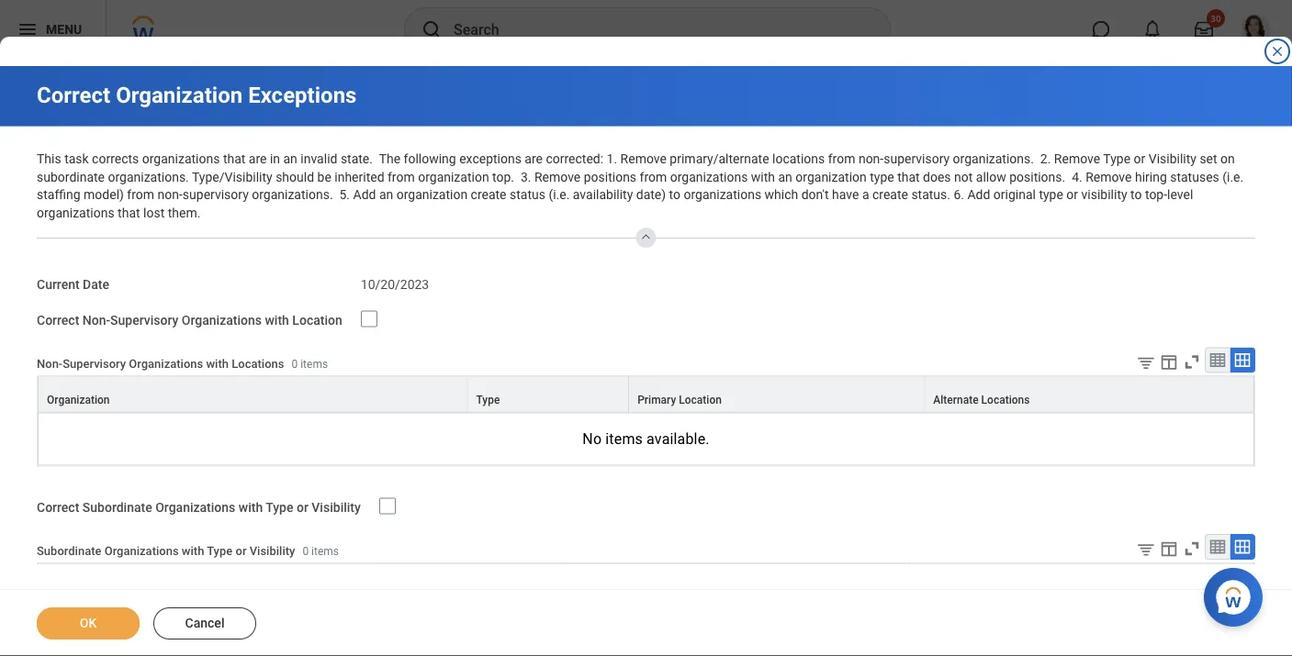 Task type: locate. For each thing, give the bounding box(es) containing it.
subordinate up ok
[[37, 544, 101, 558]]

organization
[[116, 82, 243, 108], [47, 394, 110, 406]]

0 horizontal spatial organization
[[47, 394, 110, 406]]

the
[[379, 152, 401, 167]]

0 vertical spatial (i.e.
[[1223, 170, 1244, 185]]

from down the
[[388, 170, 415, 185]]

0 vertical spatial expand table image
[[1234, 351, 1252, 370]]

0 vertical spatial locations
[[232, 357, 284, 371]]

a
[[862, 188, 869, 203]]

(i.e.
[[1223, 170, 1244, 185], [549, 188, 570, 203]]

0 horizontal spatial non-
[[158, 188, 183, 203]]

row containing organization
[[38, 376, 1255, 413]]

an
[[283, 152, 297, 167], [778, 170, 793, 185], [379, 188, 393, 203]]

1 vertical spatial visibility
[[312, 500, 361, 515]]

model)
[[84, 188, 124, 203]]

lost
[[143, 206, 165, 221]]

2 vertical spatial items
[[311, 545, 339, 558]]

exceptions
[[459, 152, 522, 167]]

items
[[301, 358, 328, 371], [606, 431, 643, 448], [311, 545, 339, 558]]

0 horizontal spatial organizations.
[[108, 170, 189, 185]]

row
[[38, 376, 1255, 413], [38, 563, 1255, 600]]

alternate locations button
[[925, 377, 1254, 412]]

organizations
[[142, 152, 220, 167], [670, 170, 748, 185], [684, 188, 762, 203], [37, 206, 114, 221]]

current date
[[37, 277, 109, 292]]

create down top.
[[471, 188, 507, 203]]

0 vertical spatial select to filter grid data image
[[1136, 353, 1156, 372]]

1 vertical spatial items
[[606, 431, 643, 448]]

1 vertical spatial row
[[38, 563, 1255, 600]]

subordinate
[[82, 500, 152, 515], [37, 544, 101, 558]]

0 vertical spatial items
[[301, 358, 328, 371]]

2 vertical spatial an
[[379, 188, 393, 203]]

1 horizontal spatial that
[[223, 152, 246, 167]]

don't
[[802, 188, 829, 203]]

to left top- at the top of the page
[[1131, 188, 1142, 203]]

1 vertical spatial organization
[[47, 394, 110, 406]]

non- up them.
[[158, 188, 183, 203]]

1 horizontal spatial an
[[379, 188, 393, 203]]

status
[[510, 188, 546, 203]]

0 vertical spatial toolbar
[[1122, 348, 1256, 376]]

1 vertical spatial supervisory
[[183, 188, 249, 203]]

1 horizontal spatial non-
[[859, 152, 884, 167]]

4.
[[1072, 170, 1083, 185]]

them.
[[168, 206, 201, 221]]

(i.e. down on
[[1223, 170, 1244, 185]]

remove up visibility on the right top of the page
[[1086, 170, 1132, 185]]

subordinate organizations with type or visibility 0 items
[[37, 544, 339, 558]]

select to filter grid data image for 0
[[1136, 353, 1156, 372]]

fullscreen image
[[1182, 352, 1202, 372]]

organizations up the non-supervisory organizations with locations 0 items
[[182, 313, 262, 328]]

0 vertical spatial correct
[[37, 82, 110, 108]]

correct for correct subordinate organizations with type or visibility
[[37, 500, 79, 515]]

1 row from the top
[[38, 376, 1255, 413]]

task
[[64, 152, 89, 167]]

0 vertical spatial visibility
[[1149, 152, 1197, 167]]

0 vertical spatial type
[[870, 170, 894, 185]]

visibility
[[1149, 152, 1197, 167], [312, 500, 361, 515], [250, 544, 295, 558]]

with
[[751, 170, 775, 185], [265, 313, 289, 328], [206, 357, 229, 371], [239, 500, 263, 515], [182, 544, 204, 558]]

are
[[249, 152, 267, 167], [525, 152, 543, 167]]

top.
[[492, 170, 514, 185]]

0 vertical spatial that
[[223, 152, 246, 167]]

1 are from the left
[[249, 152, 267, 167]]

non- down the current
[[37, 357, 63, 371]]

primary location
[[638, 394, 722, 406]]

type
[[870, 170, 894, 185], [1039, 188, 1064, 203]]

are left the in
[[249, 152, 267, 167]]

organization
[[418, 170, 489, 185], [796, 170, 867, 185], [397, 188, 468, 203]]

remove right 1.
[[621, 152, 667, 167]]

type down positions.
[[1039, 188, 1064, 203]]

0 horizontal spatial an
[[283, 152, 297, 167]]

type left does
[[870, 170, 894, 185]]

0 vertical spatial subordinate
[[82, 500, 152, 515]]

1 vertical spatial type
[[1039, 188, 1064, 203]]

(i.e. right status
[[549, 188, 570, 203]]

an up which
[[778, 170, 793, 185]]

6.
[[954, 188, 964, 203]]

1 vertical spatial toolbar
[[1122, 535, 1256, 563]]

2 horizontal spatial an
[[778, 170, 793, 185]]

toolbar
[[1122, 348, 1256, 376], [1122, 535, 1256, 563]]

0 vertical spatial supervisory
[[110, 313, 178, 328]]

to
[[669, 188, 681, 203], [1131, 188, 1142, 203]]

0 horizontal spatial to
[[669, 188, 681, 203]]

1 horizontal spatial organization
[[116, 82, 243, 108]]

1 vertical spatial 0
[[303, 545, 309, 558]]

2 vertical spatial that
[[118, 206, 140, 221]]

remove up 4.
[[1054, 152, 1100, 167]]

non- down date
[[82, 313, 110, 328]]

1 horizontal spatial visibility
[[312, 500, 361, 515]]

0 vertical spatial row
[[38, 376, 1255, 413]]

type inside this task corrects organizations that are in an invalid state.  the following exceptions are corrected: 1. remove primary/alternate locations from non-supervisory organizations.  2. remove type or visibility set on subordinate organizations. type/visibility should be inherited from organization top.  3. remove positions from organizations with an organization type that does not allow positions.  4. remove hiring statuses (i.e. staffing model) from non-supervisory organizations.  5. add an organization create status (i.e. availability date) to organizations which don't have a create status. 6. add original type or visibility to top-level organizations that lost them.
[[1103, 152, 1131, 167]]

statuses
[[1170, 170, 1220, 185]]

supervisory up does
[[884, 152, 950, 167]]

1 vertical spatial (i.e.
[[549, 188, 570, 203]]

expand table image up workday assistant region
[[1234, 538, 1252, 557]]

from up have
[[828, 152, 856, 167]]

0 vertical spatial table image
[[1209, 351, 1227, 370]]

that left does
[[897, 170, 920, 185]]

2 vertical spatial correct
[[37, 500, 79, 515]]

1 horizontal spatial organizations.
[[252, 188, 333, 203]]

0
[[292, 358, 298, 371], [303, 545, 309, 558]]

expand table image
[[1234, 351, 1252, 370], [1234, 538, 1252, 557]]

1 correct from the top
[[37, 82, 110, 108]]

0 horizontal spatial location
[[292, 313, 342, 328]]

1 horizontal spatial add
[[968, 188, 990, 203]]

correct subordinate organizations with type or visibility
[[37, 500, 361, 515]]

add down inherited
[[353, 188, 376, 203]]

inbox large image
[[1195, 20, 1213, 39]]

table image right fullscreen icon
[[1209, 538, 1227, 557]]

organizations down correct subordinate organizations with type or visibility
[[104, 544, 179, 558]]

table image
[[1209, 351, 1227, 370], [1209, 538, 1227, 557]]

1 horizontal spatial create
[[873, 188, 908, 203]]

correct for correct non-supervisory organizations with location
[[37, 313, 79, 328]]

cancel button
[[153, 608, 256, 640]]

to right date) on the top
[[669, 188, 681, 203]]

add right 6.
[[968, 188, 990, 203]]

1 horizontal spatial are
[[525, 152, 543, 167]]

that left lost
[[118, 206, 140, 221]]

select to filter grid data image
[[1136, 353, 1156, 372], [1136, 540, 1156, 560]]

no
[[583, 431, 602, 448]]

non-
[[859, 152, 884, 167], [158, 188, 183, 203]]

create
[[471, 188, 507, 203], [873, 188, 908, 203]]

organizations.
[[953, 152, 1034, 167], [108, 170, 189, 185], [252, 188, 333, 203]]

1 vertical spatial location
[[679, 394, 722, 406]]

0 horizontal spatial 0
[[292, 358, 298, 371]]

0 horizontal spatial add
[[353, 188, 376, 203]]

items inside subordinate organizations with type or visibility 0 items
[[311, 545, 339, 558]]

1 add from the left
[[353, 188, 376, 203]]

an right the in
[[283, 152, 297, 167]]

1 horizontal spatial locations
[[981, 394, 1030, 406]]

0 horizontal spatial locations
[[232, 357, 284, 371]]

0 vertical spatial an
[[283, 152, 297, 167]]

an down inherited
[[379, 188, 393, 203]]

1 vertical spatial organizations.
[[108, 170, 189, 185]]

0 vertical spatial non-
[[859, 152, 884, 167]]

profile logan mcneil element
[[1230, 9, 1281, 50]]

1 vertical spatial expand table image
[[1234, 538, 1252, 557]]

0 inside the non-supervisory organizations with locations 0 items
[[292, 358, 298, 371]]

0 horizontal spatial visibility
[[250, 544, 295, 558]]

type
[[1103, 152, 1131, 167], [476, 394, 500, 406], [266, 500, 293, 515], [207, 544, 233, 558]]

supervisory
[[884, 152, 950, 167], [183, 188, 249, 203]]

select to filter grid data image left click to view/edit grid preferences icon
[[1136, 353, 1156, 372]]

date
[[83, 277, 109, 292]]

toolbar for 0
[[1122, 348, 1256, 376]]

click to view/edit grid preferences image
[[1159, 539, 1179, 560]]

invalid
[[301, 152, 337, 167]]

3 correct from the top
[[37, 500, 79, 515]]

supervisory down date
[[63, 357, 126, 371]]

positions
[[584, 170, 637, 185]]

state.
[[341, 152, 373, 167]]

table image right fullscreen image
[[1209, 351, 1227, 370]]

does
[[923, 170, 951, 185]]

correct
[[37, 82, 110, 108], [37, 313, 79, 328], [37, 500, 79, 515]]

1 vertical spatial that
[[897, 170, 920, 185]]

1 vertical spatial correct
[[37, 313, 79, 328]]

corrects
[[92, 152, 139, 167]]

expand table image right fullscreen image
[[1234, 351, 1252, 370]]

0 vertical spatial 0
[[292, 358, 298, 371]]

that
[[223, 152, 246, 167], [897, 170, 920, 185], [118, 206, 140, 221]]

from
[[828, 152, 856, 167], [388, 170, 415, 185], [640, 170, 667, 185], [127, 188, 154, 203]]

locations up organization "popup button"
[[232, 357, 284, 371]]

organizations. down should at the top of page
[[252, 188, 333, 203]]

expand table image for 0
[[1234, 351, 1252, 370]]

location
[[292, 313, 342, 328], [679, 394, 722, 406]]

with inside this task corrects organizations that are in an invalid state.  the following exceptions are corrected: 1. remove primary/alternate locations from non-supervisory organizations.  2. remove type or visibility set on subordinate organizations. type/visibility should be inherited from organization top.  3. remove positions from organizations with an organization type that does not allow positions.  4. remove hiring statuses (i.e. staffing model) from non-supervisory organizations.  5. add an organization create status (i.e. availability date) to organizations which don't have a create status. 6. add original type or visibility to top-level organizations that lost them.
[[751, 170, 775, 185]]

2 horizontal spatial visibility
[[1149, 152, 1197, 167]]

supervisory
[[110, 313, 178, 328], [63, 357, 126, 371]]

0 horizontal spatial are
[[249, 152, 267, 167]]

create right a
[[873, 188, 908, 203]]

0 inside subordinate organizations with type or visibility 0 items
[[303, 545, 309, 558]]

are up 3.
[[525, 152, 543, 167]]

ok button
[[37, 608, 140, 640]]

1 horizontal spatial (i.e.
[[1223, 170, 1244, 185]]

1 horizontal spatial to
[[1131, 188, 1142, 203]]

1 create from the left
[[471, 188, 507, 203]]

on
[[1221, 152, 1235, 167]]

organizations
[[182, 313, 262, 328], [129, 357, 203, 371], [155, 500, 235, 515], [104, 544, 179, 558]]

supervisory up the non-supervisory organizations with locations 0 items
[[110, 313, 178, 328]]

add
[[353, 188, 376, 203], [968, 188, 990, 203]]

1 horizontal spatial 0
[[303, 545, 309, 558]]

select to filter grid data image left click to view/edit grid preferences image
[[1136, 540, 1156, 560]]

0 horizontal spatial create
[[471, 188, 507, 203]]

3.
[[521, 170, 531, 185]]

0 vertical spatial non-
[[82, 313, 110, 328]]

be
[[317, 170, 331, 185]]

subordinate up subordinate organizations with type or visibility 0 items
[[82, 500, 152, 515]]

organizations. up lost
[[108, 170, 189, 185]]

locations
[[772, 152, 825, 167]]

2 correct from the top
[[37, 313, 79, 328]]

supervisory down type/visibility
[[183, 188, 249, 203]]

1 vertical spatial locations
[[981, 394, 1030, 406]]

1 vertical spatial select to filter grid data image
[[1136, 540, 1156, 560]]

from up date) on the top
[[640, 170, 667, 185]]

locations
[[232, 357, 284, 371], [981, 394, 1030, 406]]

1 horizontal spatial supervisory
[[884, 152, 950, 167]]

0 horizontal spatial non-
[[37, 357, 63, 371]]

1 horizontal spatial non-
[[82, 313, 110, 328]]

select to filter grid data image for visibility
[[1136, 540, 1156, 560]]

subordinate
[[37, 170, 105, 185]]

0 vertical spatial organizations.
[[953, 152, 1034, 167]]

remove
[[621, 152, 667, 167], [1054, 152, 1100, 167], [535, 170, 581, 185], [1086, 170, 1132, 185]]

non-
[[82, 313, 110, 328], [37, 357, 63, 371]]

1 horizontal spatial location
[[679, 394, 722, 406]]

in
[[270, 152, 280, 167]]

2 to from the left
[[1131, 188, 1142, 203]]

organizations. up allow
[[953, 152, 1034, 167]]

level
[[1167, 188, 1193, 203]]

1 vertical spatial table image
[[1209, 538, 1227, 557]]

0 horizontal spatial type
[[870, 170, 894, 185]]

or
[[1134, 152, 1146, 167], [1067, 188, 1078, 203], [297, 500, 308, 515], [236, 544, 247, 558]]

0 horizontal spatial supervisory
[[183, 188, 249, 203]]

that up type/visibility
[[223, 152, 246, 167]]

locations right alternate
[[981, 394, 1030, 406]]

non- up a
[[859, 152, 884, 167]]

organization inside "popup button"
[[47, 394, 110, 406]]

type/visibility
[[192, 170, 272, 185]]



Task type: vqa. For each thing, say whether or not it's contained in the screenshot.
1st 'Add' from left
yes



Task type: describe. For each thing, give the bounding box(es) containing it.
expand table image for visibility
[[1234, 538, 1252, 557]]

2 vertical spatial organizations.
[[252, 188, 333, 203]]

have
[[832, 188, 859, 203]]

5.
[[339, 188, 350, 203]]

table image for visibility
[[1209, 538, 1227, 557]]

1 to from the left
[[669, 188, 681, 203]]

1.
[[607, 152, 617, 167]]

2 create from the left
[[873, 188, 908, 203]]

2 vertical spatial visibility
[[250, 544, 295, 558]]

following
[[404, 152, 456, 167]]

2 row from the top
[[38, 563, 1255, 600]]

workday assistant region
[[1204, 561, 1270, 627]]

available.
[[647, 431, 710, 448]]

1 vertical spatial supervisory
[[63, 357, 126, 371]]

no items available.
[[583, 431, 710, 448]]

notifications large image
[[1144, 20, 1162, 39]]

ok
[[80, 616, 97, 631]]

non-supervisory organizations with locations 0 items
[[37, 357, 328, 371]]

correct organization exceptions dialog
[[0, 0, 1292, 657]]

chevron up image
[[635, 228, 657, 242]]

original
[[994, 188, 1036, 203]]

1 vertical spatial non-
[[37, 357, 63, 371]]

top-
[[1145, 188, 1167, 203]]

0 vertical spatial supervisory
[[884, 152, 950, 167]]

1 vertical spatial non-
[[158, 188, 183, 203]]

close correct organization exceptions image
[[1270, 44, 1285, 59]]

this
[[37, 152, 61, 167]]

not
[[954, 170, 973, 185]]

correct organization exceptions main content
[[0, 66, 1292, 657]]

organizations down correct non-supervisory organizations with location
[[129, 357, 203, 371]]

locations inside popup button
[[981, 394, 1030, 406]]

correct organization exceptions
[[37, 82, 357, 108]]

from up lost
[[127, 188, 154, 203]]

current
[[37, 277, 80, 292]]

alternate locations
[[933, 394, 1030, 406]]

1 horizontal spatial type
[[1039, 188, 1064, 203]]

0 horizontal spatial that
[[118, 206, 140, 221]]

current date element
[[361, 266, 429, 294]]

cancel
[[185, 616, 225, 631]]

10/20/2023
[[361, 277, 429, 292]]

primary
[[638, 394, 676, 406]]

organization button
[[39, 377, 467, 412]]

0 horizontal spatial (i.e.
[[549, 188, 570, 203]]

organizations up subordinate organizations with type or visibility 0 items
[[155, 500, 235, 515]]

staffing
[[37, 188, 80, 203]]

toolbar for visibility
[[1122, 535, 1256, 563]]

type button
[[468, 377, 628, 412]]

inherited
[[335, 170, 384, 185]]

should
[[276, 170, 314, 185]]

which
[[765, 188, 798, 203]]

primary location button
[[629, 377, 924, 412]]

allow
[[976, 170, 1006, 185]]

this task corrects organizations that are in an invalid state.  the following exceptions are corrected: 1. remove primary/alternate locations from non-supervisory organizations.  2. remove type or visibility set on subordinate organizations. type/visibility should be inherited from organization top.  3. remove positions from organizations with an organization type that does not allow positions.  4. remove hiring statuses (i.e. staffing model) from non-supervisory organizations.  5. add an organization create status (i.e. availability date) to organizations which don't have a create status. 6. add original type or visibility to top-level organizations that lost them.
[[37, 152, 1247, 221]]

correct non-supervisory organizations with location
[[37, 313, 342, 328]]

status.
[[911, 188, 951, 203]]

2.
[[1041, 152, 1051, 167]]

0 vertical spatial organization
[[116, 82, 243, 108]]

remove down corrected: at the left top
[[535, 170, 581, 185]]

2 add from the left
[[968, 188, 990, 203]]

table image for 0
[[1209, 351, 1227, 370]]

1 vertical spatial an
[[778, 170, 793, 185]]

type inside 'popup button'
[[476, 394, 500, 406]]

2 horizontal spatial organizations.
[[953, 152, 1034, 167]]

positions.
[[1010, 170, 1066, 185]]

availability
[[573, 188, 633, 203]]

search image
[[421, 18, 443, 40]]

2 are from the left
[[525, 152, 543, 167]]

visibility
[[1082, 188, 1128, 203]]

alternate
[[933, 394, 979, 406]]

items inside the non-supervisory organizations with locations 0 items
[[301, 358, 328, 371]]

location inside popup button
[[679, 394, 722, 406]]

click to view/edit grid preferences image
[[1159, 352, 1179, 372]]

corrected:
[[546, 152, 604, 167]]

fullscreen image
[[1182, 539, 1202, 560]]

exceptions
[[248, 82, 357, 108]]

2 horizontal spatial that
[[897, 170, 920, 185]]

primary/alternate
[[670, 152, 769, 167]]

1 vertical spatial subordinate
[[37, 544, 101, 558]]

hiring
[[1135, 170, 1167, 185]]

0 vertical spatial location
[[292, 313, 342, 328]]

visibility inside this task corrects organizations that are in an invalid state.  the following exceptions are corrected: 1. remove primary/alternate locations from non-supervisory organizations.  2. remove type or visibility set on subordinate organizations. type/visibility should be inherited from organization top.  3. remove positions from organizations with an organization type that does not allow positions.  4. remove hiring statuses (i.e. staffing model) from non-supervisory organizations.  5. add an organization create status (i.e. availability date) to organizations which don't have a create status. 6. add original type or visibility to top-level organizations that lost them.
[[1149, 152, 1197, 167]]

correct for correct organization exceptions
[[37, 82, 110, 108]]

set
[[1200, 152, 1218, 167]]

date)
[[636, 188, 666, 203]]



